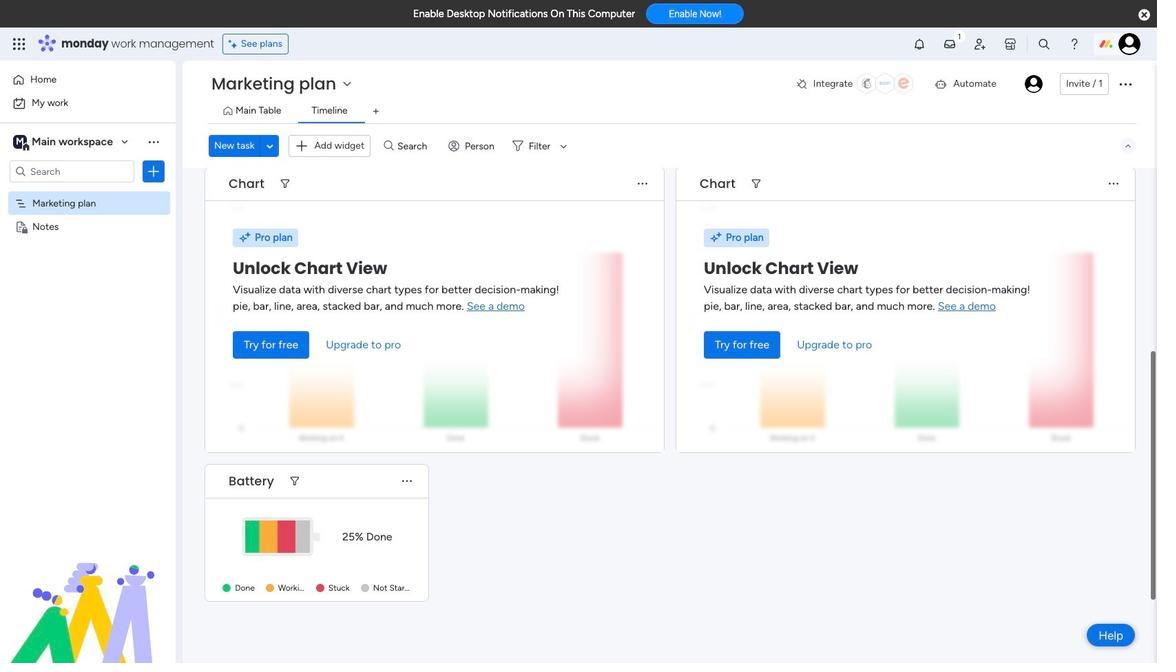 Task type: locate. For each thing, give the bounding box(es) containing it.
see plans image
[[229, 37, 241, 52]]

update feed image
[[943, 37, 957, 51]]

help image
[[1068, 37, 1082, 51]]

tab list
[[209, 101, 1137, 123]]

kendall parks image down search everything icon
[[1025, 75, 1043, 93]]

0 horizontal spatial options image
[[147, 165, 161, 178]]

options image
[[1118, 76, 1134, 92], [147, 165, 161, 178]]

options image up collapse image
[[1118, 76, 1134, 92]]

lottie animation image
[[0, 524, 176, 664]]

1 horizontal spatial options image
[[1118, 76, 1134, 92]]

options image down workspace options icon
[[147, 165, 161, 178]]

None field
[[225, 221, 268, 239], [697, 221, 739, 239], [225, 519, 278, 537], [225, 221, 268, 239], [697, 221, 739, 239], [225, 519, 278, 537]]

collapse image
[[1123, 141, 1134, 152]]

private board image
[[14, 220, 28, 233]]

option
[[8, 69, 167, 91], [8, 92, 167, 114], [0, 191, 176, 193]]

1 horizontal spatial kendall parks image
[[1119, 33, 1141, 55]]

add view image
[[373, 106, 379, 117]]

1 image
[[954, 28, 966, 44]]

1 vertical spatial kendall parks image
[[1025, 75, 1043, 93]]

monday marketplace image
[[1004, 37, 1018, 51]]

main content
[[183, 0, 1158, 664]]

list box
[[0, 188, 176, 424]]

kendall parks image
[[1119, 33, 1141, 55], [1025, 75, 1043, 93]]

1 vertical spatial option
[[8, 92, 167, 114]]

dapulse close image
[[1139, 8, 1151, 22]]

kendall parks image down "dapulse close" image
[[1119, 33, 1141, 55]]

0 vertical spatial option
[[8, 69, 167, 91]]

tab
[[365, 101, 387, 123]]

lottie animation element
[[0, 524, 176, 664]]



Task type: describe. For each thing, give the bounding box(es) containing it.
2 vertical spatial option
[[0, 191, 176, 193]]

angle down image
[[267, 141, 273, 151]]

workspace options image
[[147, 135, 161, 149]]

workspace selection element
[[13, 134, 115, 152]]

search everything image
[[1038, 37, 1051, 51]]

1 vertical spatial options image
[[147, 165, 161, 178]]

notifications image
[[913, 37, 927, 51]]

0 vertical spatial options image
[[1118, 76, 1134, 92]]

Search in workspace field
[[29, 164, 115, 179]]

invite members image
[[974, 37, 987, 51]]

arrow down image
[[556, 138, 572, 154]]

Search field
[[394, 136, 435, 156]]

workspace image
[[13, 134, 27, 150]]

v2 search image
[[384, 138, 394, 154]]

0 vertical spatial kendall parks image
[[1119, 33, 1141, 55]]

select product image
[[12, 37, 26, 51]]

0 horizontal spatial kendall parks image
[[1025, 75, 1043, 93]]



Task type: vqa. For each thing, say whether or not it's contained in the screenshot.
app logo to the middle
no



